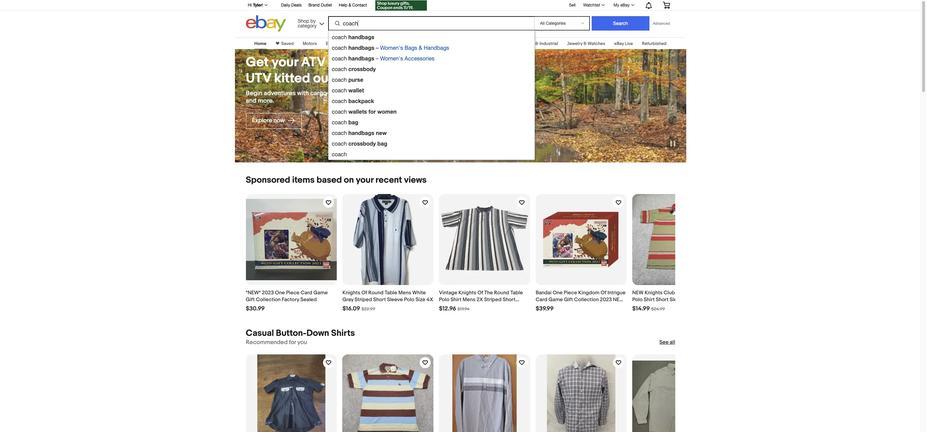 Task type: locate. For each thing, give the bounding box(es) containing it.
collection up $30.99
[[256, 297, 281, 303]]

1 vertical spatial –
[[376, 55, 379, 62]]

crossbody down coach handbags new
[[349, 140, 376, 147]]

0 horizontal spatial size
[[416, 297, 425, 303]]

6 coach from the top
[[332, 87, 347, 94]]

coach for backpack
[[332, 98, 347, 104]]

1 vertical spatial bag
[[377, 140, 387, 147]]

1 knights from the left
[[343, 290, 360, 297]]

red
[[703, 297, 712, 303]]

help & contact link
[[339, 2, 367, 9]]

2023 inside bandai one piece kingdom of intrigue card game gift collection 2023 new in stock
[[600, 297, 612, 303]]

tyler
[[253, 2, 262, 8]]

short inside the knights of round table mens white gray striped short sleeve polo size 4x $16.09 $22.99
[[373, 297, 386, 303]]

of left the intrigue
[[601, 290, 607, 297]]

*new*
[[246, 290, 261, 297]]

in
[[536, 304, 541, 310]]

3 handbags from the top
[[349, 55, 374, 62]]

coach
[[332, 34, 347, 40], [332, 45, 347, 51], [332, 55, 347, 62], [332, 66, 347, 72], [332, 77, 347, 83], [332, 87, 347, 94], [332, 98, 347, 104], [332, 109, 347, 115], [332, 119, 347, 126], [332, 130, 347, 136], [332, 141, 347, 147], [332, 151, 347, 158]]

knights left club
[[645, 290, 663, 297]]

0 vertical spatial women's
[[380, 45, 403, 51]]

bag down "new"
[[377, 140, 387, 147]]

jewelry & watches link
[[567, 41, 606, 46]]

striped
[[355, 297, 372, 303], [484, 297, 502, 303], [633, 304, 650, 310]]

live
[[625, 41, 633, 46]]

explore
[[252, 117, 272, 124]]

& right "help"
[[349, 3, 351, 8]]

round inside the knights of round table mens white gray striped short sleeve polo size 4x $16.09 $22.99
[[368, 290, 384, 297]]

0 vertical spatial size
[[676, 290, 686, 297]]

8 coach from the top
[[332, 109, 347, 115]]

3 of from the left
[[601, 290, 607, 297]]

polo
[[404, 297, 415, 303], [439, 297, 450, 303], [633, 297, 643, 303]]

on
[[344, 175, 354, 186]]

0 vertical spatial your
[[272, 54, 298, 71]]

1 horizontal spatial 2023
[[600, 297, 612, 303]]

home
[[255, 41, 267, 46], [391, 41, 404, 46]]

2 collection from the left
[[574, 297, 599, 303]]

1 horizontal spatial collection
[[574, 297, 599, 303]]

polo down vintage
[[439, 297, 450, 303]]

white
[[412, 290, 426, 297]]

2 home from the left
[[391, 41, 404, 46]]

1 vertical spatial game
[[549, 297, 563, 303]]

sleeve
[[387, 297, 403, 303], [670, 297, 686, 303], [439, 304, 455, 310]]

coach inside "coach handbags"
[[332, 34, 347, 40]]

coach inside coach handbags new
[[332, 130, 347, 136]]

fashion
[[433, 41, 448, 46]]

3 coach from the top
[[332, 55, 347, 62]]

knights inside vintage knights of the round table polo shirt mens 2x striped short sleeve 90s
[[459, 290, 476, 297]]

of up $22.99
[[362, 290, 367, 297]]

daily deals
[[281, 3, 302, 8]]

2 horizontal spatial striped
[[633, 304, 650, 310]]

your down saved link
[[272, 54, 298, 71]]

card up sealed at bottom left
[[301, 290, 312, 297]]

& right jewelry
[[584, 41, 587, 46]]

of inside vintage knights of the round table polo shirt mens 2x striped short sleeve 90s
[[478, 290, 483, 297]]

$14.99
[[633, 306, 650, 313]]

None submit
[[592, 16, 650, 31]]

0 horizontal spatial new
[[613, 297, 624, 303]]

1 vertical spatial card
[[536, 297, 548, 303]]

gray
[[343, 297, 354, 303]]

for right wallets
[[369, 108, 376, 115]]

size down white
[[416, 297, 425, 303]]

0 horizontal spatial game
[[314, 290, 328, 297]]

12 coach from the top
[[332, 151, 347, 158]]

banner containing handbags
[[244, 0, 675, 160]]

1 vertical spatial for
[[289, 340, 296, 347]]

round right the on the right of page
[[494, 290, 509, 297]]

handbags
[[349, 34, 374, 40], [349, 44, 374, 51], [349, 55, 374, 62], [349, 130, 374, 136]]

ebay right my
[[621, 3, 630, 8]]

1 coach from the top
[[332, 34, 347, 40]]

knights up 90s at the bottom of the page
[[459, 290, 476, 297]]

recent
[[376, 175, 402, 186]]

1 horizontal spatial table
[[511, 290, 523, 297]]

1 horizontal spatial striped
[[484, 297, 502, 303]]

or
[[329, 54, 341, 71]]

one up factory
[[275, 290, 285, 297]]

1 horizontal spatial gift
[[564, 297, 573, 303]]

coach for bag
[[332, 119, 347, 126]]

2 round from the left
[[494, 290, 509, 297]]

coach crossbody bag
[[332, 140, 387, 147]]

2023 inside *new* 2023 one piece card game gift collection factory sealed $30.99
[[262, 290, 274, 297]]

2 women's from the top
[[380, 55, 403, 62]]

1 horizontal spatial game
[[549, 297, 563, 303]]

get your atv or utv kitted out begin adventures with cargo bags, tires, and more.
[[246, 54, 360, 105]]

shirt inside new knights club size large l mens polo shirt short sleeve green red striped
[[644, 297, 655, 303]]

0 horizontal spatial home
[[255, 41, 267, 46]]

0 vertical spatial new
[[633, 290, 644, 297]]

piece left kingdom
[[564, 290, 577, 297]]

1 women's from the top
[[380, 45, 403, 51]]

women's inside coach handbags – women's accessories
[[380, 55, 403, 62]]

$14.99 $24.99
[[633, 306, 665, 313]]

0 vertical spatial –
[[376, 45, 379, 51]]

2 short from the left
[[503, 297, 516, 303]]

home left bags
[[391, 41, 404, 46]]

collection inside *new* 2023 one piece card game gift collection factory sealed $30.99
[[256, 297, 281, 303]]

stock
[[542, 304, 559, 310]]

– inside the coach handbags – women's bags & handbags
[[376, 45, 379, 51]]

shirt inside vintage knights of the round table polo shirt mens 2x striped short sleeve 90s
[[451, 297, 462, 303]]

– inside coach handbags – women's accessories
[[376, 55, 379, 62]]

1 of from the left
[[362, 290, 367, 297]]

polo inside vintage knights of the round table polo shirt mens 2x striped short sleeve 90s
[[439, 297, 450, 303]]

0 horizontal spatial your
[[272, 54, 298, 71]]

1 vertical spatial crossbody
[[349, 140, 376, 147]]

1 horizontal spatial size
[[676, 290, 686, 297]]

1 horizontal spatial card
[[536, 297, 548, 303]]

handbags up coach crossbody
[[349, 55, 374, 62]]

& right business
[[535, 41, 539, 46]]

0 horizontal spatial striped
[[355, 297, 372, 303]]

tires,
[[346, 90, 360, 97]]

the
[[484, 290, 493, 297]]

2 horizontal spatial of
[[601, 290, 607, 297]]

coach handbags – women's bags & handbags
[[332, 44, 449, 51]]

– down collectibles link
[[376, 55, 379, 62]]

banner
[[244, 0, 675, 160]]

club
[[664, 290, 675, 297]]

see all
[[660, 340, 675, 346]]

hi tyler !
[[248, 2, 263, 8]]

0 horizontal spatial table
[[385, 290, 397, 297]]

your inside "get your atv or utv kitted out begin adventures with cargo bags, tires, and more."
[[272, 54, 298, 71]]

polo up $14.99
[[633, 297, 643, 303]]

2023 down the intrigue
[[600, 297, 612, 303]]

table left bandai
[[511, 290, 523, 297]]

0 horizontal spatial round
[[368, 290, 384, 297]]

& right bags
[[419, 45, 422, 51]]

2 table from the left
[[511, 290, 523, 297]]

$39.99 text field
[[536, 306, 554, 313]]

fashion link
[[433, 41, 448, 46]]

begin
[[246, 90, 262, 97]]

home for home & garden
[[391, 41, 404, 46]]

crossbody for crossbody bag
[[349, 140, 376, 147]]

wallet
[[349, 87, 364, 94]]

table
[[385, 290, 397, 297], [511, 290, 523, 297]]

3 knights from the left
[[645, 290, 663, 297]]

your right on
[[356, 175, 374, 186]]

sleeve inside the knights of round table mens white gray striped short sleeve polo size 4x $16.09 $22.99
[[387, 297, 403, 303]]

one right bandai
[[553, 290, 563, 297]]

handbags for coach handbags – women's bags & handbags
[[349, 44, 374, 51]]

category
[[298, 23, 317, 28]]

new inside bandai one piece kingdom of intrigue card game gift collection 2023 new in stock
[[613, 297, 624, 303]]

2 horizontal spatial polo
[[633, 297, 643, 303]]

sell link
[[566, 3, 579, 7]]

90s
[[456, 304, 465, 310]]

new down the intrigue
[[613, 297, 624, 303]]

1 horizontal spatial your
[[356, 175, 374, 186]]

0 horizontal spatial short
[[373, 297, 386, 303]]

get your atv or utv kitted out main content
[[0, 33, 921, 433]]

– for coach handbags – women's accessories
[[376, 55, 379, 62]]

1 horizontal spatial piece
[[564, 290, 577, 297]]

1 polo from the left
[[404, 297, 415, 303]]

coach inside coach wallets for women
[[332, 109, 347, 115]]

1 horizontal spatial sleeve
[[439, 304, 455, 310]]

game up stock
[[549, 297, 563, 303]]

– up coach handbags – women's accessories
[[376, 45, 379, 51]]

1 shirt from the left
[[451, 297, 462, 303]]

women's down the coach handbags – women's bags & handbags
[[380, 55, 403, 62]]

my ebay link
[[610, 1, 638, 9]]

1 horizontal spatial knights
[[459, 290, 476, 297]]

and
[[246, 97, 256, 105]]

10 coach from the top
[[332, 130, 347, 136]]

0 horizontal spatial piece
[[286, 290, 300, 297]]

1 crossbody from the top
[[349, 66, 376, 72]]

1 horizontal spatial round
[[494, 290, 509, 297]]

shirt up 90s at the bottom of the page
[[451, 297, 462, 303]]

0 vertical spatial ebay
[[621, 3, 630, 8]]

2 gift from the left
[[564, 297, 573, 303]]

0 horizontal spatial for
[[289, 340, 296, 347]]

game inside *new* 2023 one piece card game gift collection factory sealed $30.99
[[314, 290, 328, 297]]

ebay inside account navigation
[[621, 3, 630, 8]]

knights up "gray"
[[343, 290, 360, 297]]

7 coach from the top
[[332, 98, 347, 104]]

coach inside coach wallet
[[332, 87, 347, 94]]

coach inside "coach bag"
[[332, 119, 347, 126]]

0 horizontal spatial collection
[[256, 297, 281, 303]]

coach inside coach backpack
[[332, 98, 347, 104]]

coach for crossbody
[[332, 66, 347, 72]]

striped left '$24.99' on the bottom right of page
[[633, 304, 650, 310]]

$39.99
[[536, 306, 554, 313]]

business & industrial
[[517, 41, 558, 46]]

0 horizontal spatial polo
[[404, 297, 415, 303]]

$16.09 text field
[[343, 306, 360, 313]]

utv
[[246, 70, 271, 87]]

shirts
[[331, 329, 355, 339]]

4 coach from the top
[[332, 66, 347, 72]]

ebay left live
[[614, 41, 624, 46]]

1 horizontal spatial new
[[633, 290, 644, 297]]

watches
[[588, 41, 606, 46]]

size inside new knights club size large l mens polo shirt short sleeve green red striped
[[676, 290, 686, 297]]

crossbody up purse
[[349, 66, 376, 72]]

new up $14.99
[[633, 290, 644, 297]]

0 vertical spatial card
[[301, 290, 312, 297]]

gift
[[246, 297, 255, 303], [564, 297, 573, 303]]

sponsored items based on your recent views
[[246, 175, 427, 186]]

card inside bandai one piece kingdom of intrigue card game gift collection 2023 new in stock
[[536, 297, 548, 303]]

2 piece from the left
[[564, 290, 577, 297]]

piece up factory
[[286, 290, 300, 297]]

see all link
[[660, 340, 675, 347]]

handbags up collectibles link
[[349, 34, 374, 40]]

get the coupon image
[[375, 0, 427, 11]]

new knights club size large l mens polo shirt short sleeve green red striped
[[633, 290, 718, 310]]

0 horizontal spatial 2023
[[262, 290, 274, 297]]

coach for wallet
[[332, 87, 347, 94]]

shirt
[[451, 297, 462, 303], [644, 297, 655, 303]]

2 shirt from the left
[[644, 297, 655, 303]]

out
[[313, 70, 333, 87]]

1 horizontal spatial polo
[[439, 297, 450, 303]]

1 vertical spatial women's
[[380, 55, 403, 62]]

1 short from the left
[[373, 297, 386, 303]]

1 horizontal spatial mens
[[463, 297, 476, 303]]

collection down kingdom
[[574, 297, 599, 303]]

3 polo from the left
[[633, 297, 643, 303]]

round up $22.99 text box
[[368, 290, 384, 297]]

size right club
[[676, 290, 686, 297]]

table left white
[[385, 290, 397, 297]]

1 vertical spatial size
[[416, 297, 425, 303]]

& for contact
[[349, 3, 351, 8]]

2 polo from the left
[[439, 297, 450, 303]]

1 table from the left
[[385, 290, 397, 297]]

shirt up $14.99 $24.99
[[644, 297, 655, 303]]

1 gift from the left
[[246, 297, 255, 303]]

1 one from the left
[[275, 290, 285, 297]]

1 home from the left
[[255, 41, 267, 46]]

short
[[373, 297, 386, 303], [503, 297, 516, 303], [656, 297, 669, 303]]

1 handbags from the top
[[349, 34, 374, 40]]

sealed
[[300, 297, 317, 303]]

5 coach from the top
[[332, 77, 347, 83]]

0 horizontal spatial one
[[275, 290, 285, 297]]

2 – from the top
[[376, 55, 379, 62]]

bag down wallets
[[349, 119, 358, 126]]

coach inside coach crossbody bag
[[332, 141, 347, 147]]

for inside list box
[[369, 108, 376, 115]]

coach inside coach crossbody
[[332, 66, 347, 72]]

0 horizontal spatial shirt
[[451, 297, 462, 303]]

0 horizontal spatial card
[[301, 290, 312, 297]]

one inside bandai one piece kingdom of intrigue card game gift collection 2023 new in stock
[[553, 290, 563, 297]]

1 horizontal spatial bag
[[377, 140, 387, 147]]

1 piece from the left
[[286, 290, 300, 297]]

0 horizontal spatial knights
[[343, 290, 360, 297]]

striped up $22.99
[[355, 297, 372, 303]]

0 vertical spatial for
[[369, 108, 376, 115]]

–
[[376, 45, 379, 51], [376, 55, 379, 62]]

striped inside the knights of round table mens white gray striped short sleeve polo size 4x $16.09 $22.99
[[355, 297, 372, 303]]

1 horizontal spatial short
[[503, 297, 516, 303]]

coach for handbags
[[332, 34, 347, 40]]

piece
[[286, 290, 300, 297], [564, 290, 577, 297]]

one inside *new* 2023 one piece card game gift collection factory sealed $30.99
[[275, 290, 285, 297]]

women's inside the coach handbags – women's bags & handbags
[[380, 45, 403, 51]]

& inside account navigation
[[349, 3, 351, 8]]

2 horizontal spatial mens
[[705, 290, 718, 297]]

home up get
[[255, 41, 267, 46]]

2 horizontal spatial sleeve
[[670, 297, 686, 303]]

1 – from the top
[[376, 45, 379, 51]]

0 horizontal spatial gift
[[246, 297, 255, 303]]

crossbody for crossbody
[[349, 66, 376, 72]]

striped down the on the right of page
[[484, 297, 502, 303]]

short right 2x
[[503, 297, 516, 303]]

2 of from the left
[[478, 290, 483, 297]]

wallets
[[349, 108, 367, 115]]

0 vertical spatial 2023
[[262, 290, 274, 297]]

striped inside new knights club size large l mens polo shirt short sleeve green red striped
[[633, 304, 650, 310]]

2 one from the left
[[553, 290, 563, 297]]

1 horizontal spatial shirt
[[644, 297, 655, 303]]

recommended for you element
[[246, 340, 307, 347]]

2 crossbody from the top
[[349, 140, 376, 147]]

11 coach from the top
[[332, 141, 347, 147]]

now
[[274, 117, 285, 124]]

knights inside new knights club size large l mens polo shirt short sleeve green red striped
[[645, 290, 663, 297]]

1 horizontal spatial home
[[391, 41, 404, 46]]

1 horizontal spatial one
[[553, 290, 563, 297]]

2 coach from the top
[[332, 45, 347, 51]]

9 coach from the top
[[332, 119, 347, 126]]

handbags down "coach handbags"
[[349, 44, 374, 51]]

!
[[262, 3, 263, 8]]

1 horizontal spatial of
[[478, 290, 483, 297]]

women's up coach handbags – women's accessories
[[380, 45, 403, 51]]

recommended
[[246, 340, 288, 347]]

l
[[702, 290, 704, 297]]

handbags for coach handbags new
[[349, 130, 374, 136]]

2 horizontal spatial short
[[656, 297, 669, 303]]

1 collection from the left
[[256, 297, 281, 303]]

1 vertical spatial 2023
[[600, 297, 612, 303]]

handbags up coach crossbody bag
[[349, 130, 374, 136]]

– for coach handbags – women's bags & handbags
[[376, 45, 379, 51]]

$30.99
[[246, 306, 265, 313]]

game inside bandai one piece kingdom of intrigue card game gift collection 2023 new in stock
[[549, 297, 563, 303]]

new
[[376, 130, 387, 136]]

2 knights from the left
[[459, 290, 476, 297]]

1 round from the left
[[368, 290, 384, 297]]

4 handbags from the top
[[349, 130, 374, 136]]

0 horizontal spatial sleeve
[[387, 297, 403, 303]]

1 horizontal spatial for
[[369, 108, 376, 115]]

shop by category
[[298, 18, 317, 28]]

0 vertical spatial crossbody
[[349, 66, 376, 72]]

short up $22.99 text box
[[373, 297, 386, 303]]

contact
[[352, 3, 367, 8]]

0 horizontal spatial bag
[[349, 119, 358, 126]]

bandai
[[536, 290, 552, 297]]

coach inside coach purse
[[332, 77, 347, 83]]

0 horizontal spatial mens
[[398, 290, 411, 297]]

coach for handbags new
[[332, 130, 347, 136]]

0 horizontal spatial of
[[362, 290, 367, 297]]

mens left 2x
[[463, 297, 476, 303]]

views
[[404, 175, 427, 186]]

short down club
[[656, 297, 669, 303]]

mens left white
[[398, 290, 411, 297]]

of up 2x
[[478, 290, 483, 297]]

ebay
[[621, 3, 630, 8], [614, 41, 624, 46]]

2 horizontal spatial knights
[[645, 290, 663, 297]]

card down bandai
[[536, 297, 548, 303]]

1 vertical spatial your
[[356, 175, 374, 186]]

0 vertical spatial bag
[[349, 119, 358, 126]]

2023 right *new*
[[262, 290, 274, 297]]

polo down white
[[404, 297, 415, 303]]

1 vertical spatial new
[[613, 297, 624, 303]]

for down button-
[[289, 340, 296, 347]]

your shopping cart image
[[663, 2, 671, 9]]

list box
[[328, 30, 535, 160]]

brand outlet
[[309, 3, 332, 8]]

table inside vintage knights of the round table polo shirt mens 2x striped short sleeve 90s
[[511, 290, 523, 297]]

$24.99
[[652, 307, 665, 312]]

1 vertical spatial ebay
[[614, 41, 624, 46]]

mens up red
[[705, 290, 718, 297]]

game up sealed at bottom left
[[314, 290, 328, 297]]

3 short from the left
[[656, 297, 669, 303]]

0 vertical spatial game
[[314, 290, 328, 297]]

jewelry & watches
[[567, 41, 606, 46]]

& left garden
[[405, 41, 408, 46]]

round inside vintage knights of the round table polo shirt mens 2x striped short sleeve 90s
[[494, 290, 509, 297]]

2 handbags from the top
[[349, 44, 374, 51]]



Task type: describe. For each thing, give the bounding box(es) containing it.
& for garden
[[405, 41, 408, 46]]

collectibles link
[[358, 41, 382, 46]]

casual
[[246, 329, 274, 339]]

industrial
[[540, 41, 558, 46]]

previous price $24.99 text field
[[652, 307, 665, 312]]

previous price $19.94 text field
[[458, 307, 470, 312]]

*new* 2023 one piece card game gift collection factory sealed $30.99
[[246, 290, 328, 313]]

$30.99 text field
[[246, 306, 265, 313]]

$19.94
[[458, 307, 470, 312]]

mens inside vintage knights of the round table polo shirt mens 2x striped short sleeve 90s
[[463, 297, 476, 303]]

ebay inside get your atv or utv kitted out main content
[[614, 41, 624, 46]]

purse
[[349, 76, 363, 83]]

sponsored
[[246, 175, 290, 186]]

gift inside *new* 2023 one piece card game gift collection factory sealed $30.99
[[246, 297, 255, 303]]

mens inside new knights club size large l mens polo shirt short sleeve green red striped
[[705, 290, 718, 297]]

see
[[660, 340, 669, 346]]

coach handbags
[[332, 34, 374, 40]]

daily deals link
[[281, 2, 302, 9]]

get
[[246, 54, 269, 71]]

collectibles
[[358, 41, 382, 46]]

handbags for coach handbags
[[349, 34, 374, 40]]

previous price $22.99 text field
[[362, 307, 375, 312]]

handbags
[[424, 45, 449, 51]]

my ebay
[[614, 3, 630, 8]]

of inside bandai one piece kingdom of intrigue card game gift collection 2023 new in stock
[[601, 290, 607, 297]]

casual button-down shirts link
[[246, 329, 355, 339]]

polo inside new knights club size large l mens polo shirt short sleeve green red striped
[[633, 297, 643, 303]]

adventures
[[264, 90, 296, 97]]

down
[[307, 329, 329, 339]]

handbags for coach handbags – women's accessories
[[349, 55, 374, 62]]

ebay live
[[614, 41, 633, 46]]

all
[[670, 340, 675, 346]]

coach crossbody
[[332, 66, 376, 72]]

of inside the knights of round table mens white gray striped short sleeve polo size 4x $16.09 $22.99
[[362, 290, 367, 297]]

table inside the knights of round table mens white gray striped short sleeve polo size 4x $16.09 $22.99
[[385, 290, 397, 297]]

gift inside bandai one piece kingdom of intrigue card game gift collection 2023 new in stock
[[564, 297, 573, 303]]

Search for anything text field
[[329, 17, 533, 30]]

$16.09
[[343, 306, 360, 313]]

motors link
[[303, 41, 317, 46]]

$14.99 text field
[[633, 306, 650, 313]]

outlet
[[321, 3, 332, 8]]

knights of round table mens white gray striped short sleeve polo size 4x $16.09 $22.99
[[343, 290, 433, 313]]

$12.96 $19.94
[[439, 306, 470, 313]]

coach wallets for women
[[332, 108, 397, 115]]

shop
[[298, 18, 309, 24]]

striped inside vintage knights of the round table polo shirt mens 2x striped short sleeve 90s
[[484, 297, 502, 303]]

refurbished link
[[642, 41, 667, 46]]

cargo
[[310, 90, 327, 97]]

list box containing handbags
[[328, 30, 535, 160]]

coach for wallets for women
[[332, 109, 347, 115]]

short inside vintage knights of the round table polo shirt mens 2x striped short sleeve 90s
[[503, 297, 516, 303]]

$12.96 text field
[[439, 306, 456, 313]]

with
[[297, 90, 309, 97]]

coach for crossbody bag
[[332, 141, 347, 147]]

saved link
[[279, 41, 294, 46]]

sleeve inside new knights club size large l mens polo shirt short sleeve green red striped
[[670, 297, 686, 303]]

kitted
[[274, 70, 310, 87]]

& for industrial
[[535, 41, 539, 46]]

knights for $14.99
[[645, 290, 663, 297]]

watchlist link
[[580, 1, 608, 9]]

watchlist
[[583, 3, 600, 8]]

factory
[[282, 297, 299, 303]]

hi
[[248, 3, 252, 8]]

garden
[[409, 41, 424, 46]]

by
[[311, 18, 316, 24]]

knights for $12.96
[[459, 290, 476, 297]]

advanced link
[[650, 17, 674, 30]]

& inside the coach handbags – women's bags & handbags
[[419, 45, 422, 51]]

casual button-down shirts
[[246, 329, 355, 339]]

explore now
[[252, 117, 286, 124]]

$22.99
[[362, 307, 375, 312]]

motors
[[303, 41, 317, 46]]

saved
[[281, 41, 294, 46]]

sell
[[569, 3, 576, 7]]

business
[[517, 41, 535, 46]]

coach backpack
[[332, 98, 374, 104]]

shop by category button
[[295, 15, 326, 30]]

daily
[[281, 3, 290, 8]]

coach for purse
[[332, 77, 347, 83]]

button-
[[276, 329, 307, 339]]

knights inside the knights of round table mens white gray striped short sleeve polo size 4x $16.09 $22.99
[[343, 290, 360, 297]]

intrigue
[[608, 290, 626, 297]]

piece inside *new* 2023 one piece card game gift collection factory sealed $30.99
[[286, 290, 300, 297]]

green
[[687, 297, 702, 303]]

more.
[[258, 97, 274, 105]]

help & contact
[[339, 3, 367, 8]]

bags
[[405, 45, 417, 51]]

refurbished
[[642, 41, 667, 46]]

polo inside the knights of round table mens white gray striped short sleeve polo size 4x $16.09 $22.99
[[404, 297, 415, 303]]

electronics
[[326, 41, 349, 46]]

women's for coach handbags – women's bags & handbags
[[380, 45, 403, 51]]

coach handbags – women's accessories
[[332, 55, 435, 62]]

& for watches
[[584, 41, 587, 46]]

size inside the knights of round table mens white gray striped short sleeve polo size 4x $16.09 $22.99
[[416, 297, 425, 303]]

2x
[[477, 297, 483, 303]]

none submit inside banner
[[592, 16, 650, 31]]

account navigation
[[244, 0, 675, 12]]

advanced
[[653, 21, 670, 25]]

piece inside bandai one piece kingdom of intrigue card game gift collection 2023 new in stock
[[564, 290, 577, 297]]

collection inside bandai one piece kingdom of intrigue card game gift collection 2023 new in stock
[[574, 297, 599, 303]]

home for home
[[255, 41, 267, 46]]

recommended for you
[[246, 340, 307, 347]]

you
[[297, 340, 307, 347]]

coach link
[[329, 149, 534, 159]]

deals
[[291, 3, 302, 8]]

home & garden
[[391, 41, 424, 46]]

coach inside the coach handbags – women's bags & handbags
[[332, 45, 347, 51]]

coach handbags new
[[332, 130, 387, 136]]

help
[[339, 3, 348, 8]]

coach inside coach handbags – women's accessories
[[332, 55, 347, 62]]

for inside get your atv or utv kitted out main content
[[289, 340, 296, 347]]

mens inside the knights of round table mens white gray striped short sleeve polo size 4x $16.09 $22.99
[[398, 290, 411, 297]]

sleeve inside vintage knights of the round table polo shirt mens 2x striped short sleeve 90s
[[439, 304, 455, 310]]

home & garden link
[[391, 41, 424, 46]]

new inside new knights club size large l mens polo shirt short sleeve green red striped
[[633, 290, 644, 297]]

women
[[377, 108, 397, 115]]

women's for coach handbags – women's accessories
[[380, 55, 403, 62]]

brand outlet link
[[309, 2, 332, 9]]

card inside *new* 2023 one piece card game gift collection factory sealed $30.99
[[301, 290, 312, 297]]

4x
[[427, 297, 433, 303]]

short inside new knights club size large l mens polo shirt short sleeve green red striped
[[656, 297, 669, 303]]

electronics link
[[326, 41, 349, 46]]

large
[[687, 290, 700, 297]]



Task type: vqa. For each thing, say whether or not it's contained in the screenshot.
middle the Sleeve
yes



